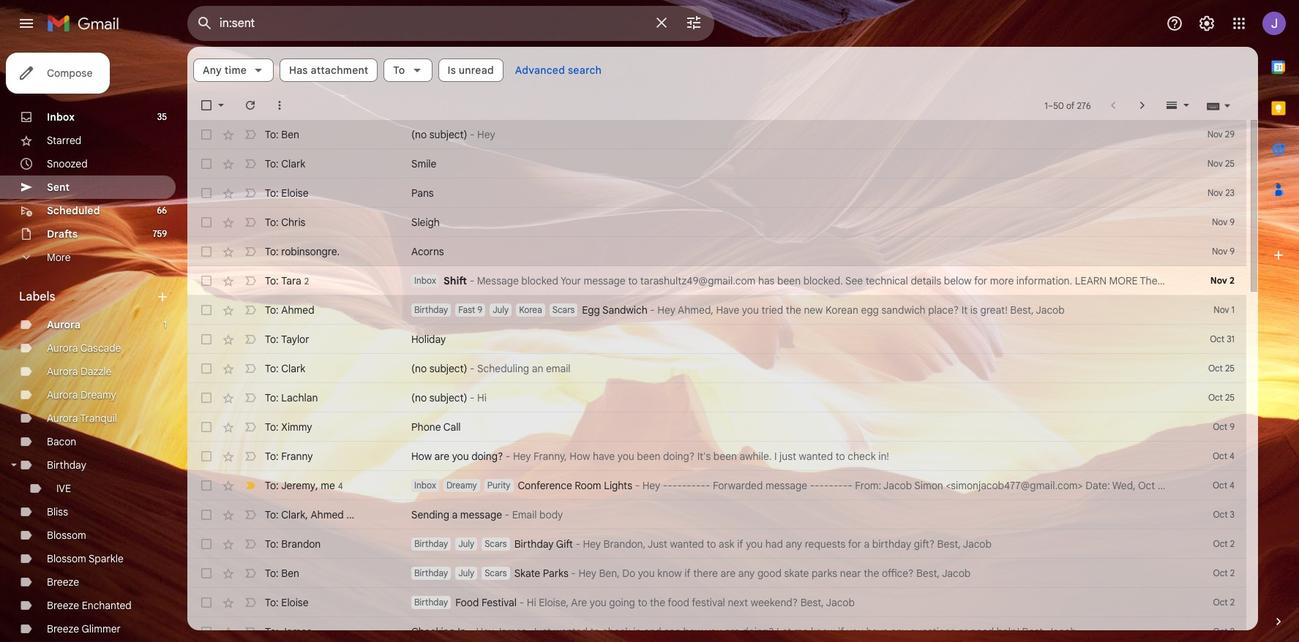 Task type: locate. For each thing, give the bounding box(es) containing it.
13 row from the top
[[187, 471, 1300, 501]]

2 oct 25 from the top
[[1209, 392, 1235, 403]]

2 vertical spatial scars
[[485, 568, 507, 579]]

aurora up aurora dreamy
[[47, 365, 78, 379]]

25
[[1226, 158, 1235, 169], [1226, 363, 1235, 374], [1226, 392, 1235, 403]]

oct 4 down oct 9 at the right bottom of page
[[1213, 451, 1235, 462]]

oct for franny
[[1213, 451, 1228, 462]]

2 ben from the top
[[281, 567, 299, 581]]

hey right in in the left of the page
[[476, 626, 494, 639]]

best, down parks
[[801, 597, 824, 610]]

oct 4 for franny
[[1213, 451, 1235, 462]]

66
[[157, 205, 167, 216]]

0 vertical spatial nov 9
[[1212, 217, 1235, 228]]

1 row from the top
[[187, 120, 1247, 149]]

to for check
[[590, 626, 600, 639]]

7 to: from the top
[[265, 304, 279, 317]]

to: james
[[265, 626, 312, 639]]

, up to: clark , ahmed ...
[[316, 479, 318, 492]]

1 vertical spatial message
[[766, 480, 808, 493]]

1 horizontal spatial doing?
[[663, 450, 695, 463]]

0 horizontal spatial been
[[637, 450, 661, 463]]

1 vertical spatial eloise
[[281, 597, 309, 610]]

1 vertical spatial if
[[685, 567, 691, 581]]

5 to: from the top
[[265, 245, 279, 258]]

just
[[648, 538, 668, 551], [531, 626, 551, 639]]

a left birthday
[[864, 538, 870, 551]]

1 vertical spatial ,
[[306, 509, 308, 522]]

2 inside to: tara 2
[[304, 276, 309, 287]]

1 to: eloise from the top
[[265, 187, 309, 200]]

aurora up bacon
[[47, 412, 78, 425]]

0 vertical spatial if
[[737, 538, 744, 551]]

11 to: from the top
[[265, 421, 279, 434]]

1 vertical spatial ben
[[281, 567, 299, 581]]

2 25 from the top
[[1226, 363, 1235, 374]]

0 horizontal spatial ,
[[306, 509, 308, 522]]

1 vertical spatial to: eloise
[[265, 597, 309, 610]]

0 horizontal spatial wanted
[[554, 626, 588, 639]]

subject) for hi
[[430, 392, 467, 405]]

0 vertical spatial dreamy
[[81, 389, 116, 402]]

best,
[[1011, 304, 1034, 317], [938, 538, 961, 551], [917, 567, 940, 581], [801, 597, 824, 610], [1022, 626, 1046, 639]]

tranquil
[[80, 412, 117, 425]]

9 right the fast
[[478, 305, 483, 316]]

breeze for breeze link
[[47, 576, 79, 589]]

has
[[289, 64, 308, 77]]

0 horizontal spatial for
[[848, 538, 862, 551]]

to left the ask
[[707, 538, 716, 551]]

oct 25 for (no subject) - scheduling an email
[[1209, 363, 1235, 374]]

nov 9 for sleigh
[[1212, 217, 1235, 228]]

me right let
[[794, 626, 809, 639]]

ben down more icon
[[281, 128, 299, 141]]

aurora for aurora link
[[47, 318, 81, 332]]

0 horizontal spatial message
[[477, 275, 519, 288]]

just for james,
[[531, 626, 551, 639]]

jacob right office?
[[942, 567, 971, 581]]

2 eloise from the top
[[281, 597, 309, 610]]

breeze for breeze enchanted
[[47, 600, 79, 613]]

a right sending
[[452, 509, 458, 522]]

0 horizontal spatial dreamy
[[81, 389, 116, 402]]

2 aurora from the top
[[47, 342, 78, 355]]

0 horizontal spatial have
[[593, 450, 615, 463]]

1 vertical spatial dreamy
[[447, 480, 477, 491]]

oct 25 down oct 31
[[1209, 363, 1235, 374]]

0 horizontal spatial 1
[[164, 319, 167, 330]]

ahmed
[[281, 304, 315, 317], [311, 509, 344, 522]]

dazzle
[[81, 365, 112, 379]]

eloise up james
[[281, 597, 309, 610]]

oct
[[1210, 334, 1225, 345], [1209, 363, 1223, 374], [1209, 392, 1223, 403], [1213, 422, 1228, 433], [1213, 451, 1228, 462], [1138, 480, 1155, 493], [1213, 480, 1228, 491], [1213, 510, 1228, 521], [1214, 539, 1228, 550], [1214, 568, 1228, 579], [1214, 597, 1228, 608], [1214, 627, 1228, 638]]

doing? left let
[[743, 626, 774, 639]]

any right 'had'
[[786, 538, 802, 551]]

hey for subject)
[[477, 128, 495, 141]]

1 to: ben from the top
[[265, 128, 299, 141]]

0 vertical spatial 25
[[1226, 158, 1235, 169]]

2 (no from the top
[[411, 362, 427, 376]]

scars down sending a message - email body
[[485, 539, 507, 550]]

sleigh
[[411, 216, 440, 229]]

2 for birthday food festival - hi eloise, are you going to the food festival next weekend? best, jacob
[[1230, 597, 1235, 608]]

me right jeremy
[[321, 479, 335, 492]]

you down call
[[452, 450, 469, 463]]

aurora cascade
[[47, 342, 121, 355]]

1 vertical spatial subject)
[[430, 362, 467, 376]]

0 horizontal spatial just
[[531, 626, 551, 639]]

oct for lachlan
[[1209, 392, 1223, 403]]

9 up "nov 2"
[[1230, 246, 1235, 257]]

, down to: jeremy , me 4 in the bottom left of the page
[[306, 509, 308, 522]]

4 to: from the top
[[265, 216, 279, 229]]

0 vertical spatial (no
[[411, 128, 427, 141]]

1 blossom from the top
[[47, 529, 86, 543]]

subject) up (no subject) - hi
[[430, 362, 467, 376]]

1 horizontal spatial for
[[974, 275, 988, 288]]

1 vertical spatial any
[[738, 567, 755, 581]]

if
[[737, 538, 744, 551], [685, 567, 691, 581], [838, 626, 844, 639]]

1 horizontal spatial message
[[584, 275, 626, 288]]

message down purity
[[460, 509, 502, 522]]

0 vertical spatial ,
[[316, 479, 318, 492]]

1 oct 25 from the top
[[1209, 363, 1235, 374]]

ben
[[281, 128, 299, 141], [281, 567, 299, 581]]

breeze down breeze enchanted
[[47, 623, 79, 636]]

to: for 17th row from the top of the page
[[265, 597, 279, 610]]

eloise up chris
[[281, 187, 309, 200]]

subject) up call
[[430, 392, 467, 405]]

2 for skate parks - hey ben, do you know if there are any good skate parks near the office? best, jacob
[[1230, 568, 1235, 579]]

subject)
[[430, 128, 467, 141], [430, 362, 467, 376], [430, 392, 467, 405]]

2 oct 4 from the top
[[1213, 480, 1235, 491]]

any left the good
[[738, 567, 755, 581]]

15 to: from the top
[[265, 538, 279, 551]]

1 horizontal spatial check
[[848, 450, 876, 463]]

aurora for aurora tranquil
[[47, 412, 78, 425]]

17 row from the top
[[187, 589, 1247, 618]]

4 for jeremy
[[1230, 480, 1235, 491]]

new
[[804, 304, 823, 317]]

skate parks - hey ben, do you know if there are any good skate parks near the office? best, jacob
[[514, 567, 971, 581]]

inbox up sending
[[414, 480, 436, 491]]

body
[[540, 509, 563, 522]]

oct for james
[[1214, 627, 1228, 638]]

inbox up starred
[[47, 111, 75, 124]]

0 vertical spatial oct 25
[[1209, 363, 1235, 374]]

aurora dreamy
[[47, 389, 116, 402]]

blossom down "blossom" link
[[47, 553, 86, 566]]

1 inside labels "navigation"
[[164, 319, 167, 330]]

are right there
[[721, 567, 736, 581]]

bacon link
[[47, 436, 76, 449]]

you down the near
[[847, 626, 864, 639]]

gmail image
[[47, 9, 127, 38]]

14 row from the top
[[187, 501, 1247, 530]]

2 to: eloise from the top
[[265, 597, 309, 610]]

breeze down blossom sparkle
[[47, 576, 79, 589]]

check left in at the bottom
[[603, 626, 631, 639]]

8 to: from the top
[[265, 333, 279, 346]]

inbox inside inbox shift - message blocked your message to tarashultz49@gmail.com has been blocked. see technical details below for more information. learn more the response was: message reject
[[414, 275, 436, 286]]

just right brandon,
[[648, 538, 668, 551]]

3 oct 2 from the top
[[1214, 597, 1235, 608]]

to: lachlan
[[265, 392, 318, 405]]

have left questions
[[866, 626, 889, 639]]

2 subject) from the top
[[430, 362, 467, 376]]

sleigh link
[[411, 215, 1166, 230]]

any left questions
[[891, 626, 908, 639]]

re:
[[1287, 480, 1300, 493]]

hi left eloise,
[[527, 597, 536, 610]]

1 for 1 50 of 276
[[1045, 100, 1048, 111]]

skate
[[784, 567, 809, 581]]

50
[[1054, 100, 1064, 111]]

you
[[742, 304, 759, 317], [452, 450, 469, 463], [618, 450, 635, 463], [746, 538, 763, 551], [638, 567, 655, 581], [590, 597, 607, 610], [706, 626, 722, 639], [847, 626, 864, 639]]

2 vertical spatial wanted
[[554, 626, 588, 639]]

15 row from the top
[[187, 530, 1247, 559]]

ben down the to: brandon
[[281, 567, 299, 581]]

2 clark from the top
[[281, 362, 306, 376]]

room
[[575, 480, 602, 493]]

2 horizontal spatial been
[[777, 275, 801, 288]]

nov down nov 23
[[1212, 217, 1228, 228]]

0 vertical spatial breeze
[[47, 576, 79, 589]]

4 row from the top
[[187, 208, 1247, 237]]

nov left 29
[[1208, 129, 1223, 140]]

breeze glimmer
[[47, 623, 121, 636]]

0 vertical spatial blossom
[[47, 529, 86, 543]]

parks
[[543, 567, 569, 581]]

inbox down acorns
[[414, 275, 436, 286]]

1 vertical spatial a
[[864, 538, 870, 551]]

drafts
[[47, 228, 78, 241]]

1 vertical spatial hi
[[527, 597, 536, 610]]

time
[[225, 64, 247, 77]]

email
[[512, 509, 537, 522]]

2 vertical spatial breeze
[[47, 623, 79, 636]]

nov for ben
[[1208, 129, 1223, 140]]

shift
[[444, 275, 467, 288]]

nov 1
[[1214, 305, 1235, 316]]

hey down unread
[[477, 128, 495, 141]]

ben for oct 2
[[281, 567, 299, 581]]

1 vertical spatial me
[[794, 626, 809, 639]]

clark up chris
[[281, 157, 306, 171]]

None checkbox
[[199, 186, 214, 201], [199, 215, 214, 230], [199, 274, 214, 288], [199, 332, 214, 347], [199, 420, 214, 435], [199, 567, 214, 581], [199, 596, 214, 611], [199, 186, 214, 201], [199, 215, 214, 230], [199, 274, 214, 288], [199, 332, 214, 347], [199, 420, 214, 435], [199, 567, 214, 581], [199, 596, 214, 611]]

just right james,
[[531, 626, 551, 639]]

chris
[[281, 216, 306, 229]]

eloise for oct 2
[[281, 597, 309, 610]]

1 vertical spatial to: clark
[[265, 362, 306, 376]]

to: for 18th row from the bottom of the page
[[265, 128, 279, 141]]

1 vertical spatial inbox
[[414, 275, 436, 286]]

3 25 from the top
[[1226, 392, 1235, 403]]

attachment
[[311, 64, 368, 77]]

9 to: from the top
[[265, 362, 279, 376]]

1 horizontal spatial how
[[570, 450, 590, 463]]

25 down 31
[[1226, 363, 1235, 374]]

0 vertical spatial eloise
[[281, 187, 309, 200]]

3 (no from the top
[[411, 392, 427, 405]]

best, right help!
[[1022, 626, 1046, 639]]

9
[[1230, 217, 1235, 228], [1230, 246, 1235, 257], [478, 305, 483, 316], [1230, 422, 1235, 433]]

25 for (no subject) - hi
[[1226, 392, 1235, 403]]

to: clark up the 'to: chris'
[[265, 157, 306, 171]]

forwarded
[[713, 480, 763, 493]]

dreamy inside row
[[447, 480, 477, 491]]

10 to: from the top
[[265, 392, 279, 405]]

july down sending a message - email body
[[458, 539, 475, 550]]

1 vertical spatial (no
[[411, 362, 427, 376]]

2 vertical spatial any
[[891, 626, 908, 639]]

2 vertical spatial 25
[[1226, 392, 1235, 403]]

(no up the smile
[[411, 128, 427, 141]]

just for brandon,
[[648, 538, 668, 551]]

2 horizontal spatial doing?
[[743, 626, 774, 639]]

759
[[153, 228, 167, 239]]

know up food
[[658, 567, 682, 581]]

1 oct 4 from the top
[[1213, 451, 1235, 462]]

nov
[[1208, 129, 1223, 140], [1208, 158, 1223, 169], [1208, 187, 1223, 198], [1212, 217, 1228, 228], [1212, 246, 1228, 257], [1211, 275, 1228, 286], [1214, 305, 1230, 316]]

1 vertical spatial july
[[458, 539, 475, 550]]

nov 29
[[1208, 129, 1235, 140]]

2 vertical spatial the
[[650, 597, 666, 610]]

0 vertical spatial to: clark
[[265, 157, 306, 171]]

smile
[[411, 157, 437, 171]]

0 horizontal spatial the
[[650, 597, 666, 610]]

oct 4 right the at
[[1213, 480, 1235, 491]]

3 subject) from the top
[[430, 392, 467, 405]]

1 vertical spatial have
[[866, 626, 889, 639]]

doing? up purity
[[472, 450, 503, 463]]

to: eloise for nov 23
[[265, 187, 309, 200]]

2 blossom from the top
[[47, 553, 86, 566]]

egg
[[861, 304, 879, 317]]

pans
[[411, 187, 434, 200]]

let
[[777, 626, 792, 639]]

been right it's
[[714, 450, 737, 463]]

1 horizontal spatial hi
[[527, 597, 536, 610]]

nov 9 down nov 23
[[1212, 217, 1235, 228]]

to: for 15th row from the top
[[265, 538, 279, 551]]

1 vertical spatial to: ben
[[265, 567, 299, 581]]

how down phone
[[411, 450, 432, 463]]

check left in!
[[848, 450, 876, 463]]

18 row from the top
[[187, 618, 1247, 643]]

egg
[[582, 304, 600, 317]]

0 horizontal spatial a
[[452, 509, 458, 522]]

9 for acorns
[[1230, 246, 1235, 257]]

doing?
[[472, 450, 503, 463], [663, 450, 695, 463], [743, 626, 774, 639]]

3 row from the top
[[187, 179, 1247, 208]]

2 to: clark from the top
[[265, 362, 306, 376]]

aurora down aurora dazzle link at the left
[[47, 389, 78, 402]]

july left korea
[[493, 305, 509, 316]]

3 to: from the top
[[265, 187, 279, 200]]

place?
[[929, 304, 959, 317]]

ive link
[[56, 482, 71, 496]]

3 aurora from the top
[[47, 365, 78, 379]]

dreamy left purity
[[447, 480, 477, 491]]

aurora for aurora dazzle
[[47, 365, 78, 379]]

4 oct 2 from the top
[[1214, 627, 1235, 638]]

2 oct 2 from the top
[[1214, 568, 1235, 579]]

1 vertical spatial blossom
[[47, 553, 86, 566]]

birthday food festival - hi eloise, are you going to the food festival next weekend? best, jacob
[[414, 597, 855, 610]]

5 row from the top
[[187, 237, 1247, 266]]

0 horizontal spatial how
[[411, 450, 432, 463]]

to: ben
[[265, 128, 299, 141], [265, 567, 299, 581]]

0 vertical spatial message
[[584, 275, 626, 288]]

0 horizontal spatial me
[[321, 479, 335, 492]]

5 aurora from the top
[[47, 412, 78, 425]]

9 for sleigh
[[1230, 217, 1235, 228]]

message right was: at the top of the page
[[1229, 275, 1271, 288]]

to left in at the bottom
[[590, 626, 600, 639]]

1 horizontal spatial dreamy
[[447, 480, 477, 491]]

1 vertical spatial wanted
[[670, 538, 704, 551]]

None search field
[[187, 6, 715, 41]]

to right going
[[638, 597, 648, 610]]

message up "fast 9"
[[477, 275, 519, 288]]

is unread button
[[438, 59, 504, 82]]

the left food
[[650, 597, 666, 610]]

1 vertical spatial breeze
[[47, 600, 79, 613]]

skate
[[514, 567, 540, 581]]

scheduling
[[477, 362, 529, 376]]

to: ben down more icon
[[265, 128, 299, 141]]

message up the egg on the left top
[[584, 275, 626, 288]]

birthday gift - hey brandon, just wanted to ask if you had any requests for a birthday gift? best, jacob
[[514, 538, 992, 551]]

2 breeze from the top
[[47, 600, 79, 613]]

,
[[316, 479, 318, 492], [306, 509, 308, 522]]

nov 9
[[1212, 217, 1235, 228], [1212, 246, 1235, 257]]

1 ben from the top
[[281, 128, 299, 141]]

(no for (no subject) - scheduling an email
[[411, 362, 427, 376]]

main menu image
[[18, 15, 35, 32]]

main content containing any time
[[187, 47, 1300, 643]]

you up lights
[[618, 450, 635, 463]]

ahmed up taylor
[[281, 304, 315, 317]]

to: for 7th row from the bottom
[[265, 450, 279, 463]]

11 row from the top
[[187, 413, 1247, 442]]

jacob down information.
[[1036, 304, 1065, 317]]

0 horizontal spatial doing?
[[472, 450, 503, 463]]

are down 'phone call'
[[435, 450, 450, 463]]

blossom
[[47, 529, 86, 543], [47, 553, 86, 566]]

0 vertical spatial subject)
[[430, 128, 467, 141]]

wanted down are
[[554, 626, 588, 639]]

to: eloise
[[265, 187, 309, 200], [265, 597, 309, 610]]

1 horizontal spatial have
[[866, 626, 889, 639]]

conference room lights - hey ---------- forwarded message --------- from: jacob simon <simonjacob477@gmail.com> date: wed, oct 4, 2023 at 9:52 am subject: re:
[[518, 480, 1300, 493]]

6 row from the top
[[187, 266, 1300, 296]]

date:
[[1086, 480, 1110, 493]]

1 vertical spatial know
[[811, 626, 836, 639]]

oct 2 for birthday gift - hey brandon, just wanted to ask if you had any requests for a birthday gift? best, jacob
[[1214, 539, 1235, 550]]

to for ask
[[707, 538, 716, 551]]

2 horizontal spatial wanted
[[799, 450, 833, 463]]

nov 9 up "nov 2"
[[1212, 246, 1235, 257]]

1 vertical spatial nov 9
[[1212, 246, 1235, 257]]

1 horizontal spatial message
[[1229, 275, 1271, 288]]

to: ben for oct 2
[[265, 567, 299, 581]]

hi down (no subject) - scheduling an email
[[477, 392, 487, 405]]

to: brandon
[[265, 538, 321, 551]]

main content
[[187, 47, 1300, 643]]

1 message from the left
[[477, 275, 519, 288]]

nov 23
[[1208, 187, 1235, 198]]

tab list
[[1259, 47, 1300, 590]]

0 vertical spatial know
[[658, 567, 682, 581]]

egg sandwich - hey ahmed, have you tried the new korean egg sandwich place? it is great! best, jacob
[[582, 304, 1065, 317]]

None checkbox
[[199, 98, 214, 113], [199, 127, 214, 142], [199, 157, 214, 171], [199, 245, 214, 259], [199, 303, 214, 318], [199, 362, 214, 376], [199, 391, 214, 406], [199, 450, 214, 464], [199, 479, 214, 493], [199, 508, 214, 523], [199, 537, 214, 552], [199, 625, 214, 640], [199, 98, 214, 113], [199, 127, 214, 142], [199, 157, 214, 171], [199, 245, 214, 259], [199, 303, 214, 318], [199, 362, 214, 376], [199, 391, 214, 406], [199, 450, 214, 464], [199, 479, 214, 493], [199, 508, 214, 523], [199, 537, 214, 552], [199, 625, 214, 640]]

need
[[971, 626, 994, 639]]

ive
[[56, 482, 71, 496]]

know right let
[[811, 626, 836, 639]]

is
[[971, 304, 978, 317]]

18 to: from the top
[[265, 626, 279, 639]]

0 vertical spatial me
[[321, 479, 335, 492]]

eloise for nov 23
[[281, 187, 309, 200]]

2 how from the left
[[570, 450, 590, 463]]

2 nov 9 from the top
[[1212, 246, 1235, 257]]

has attachment button
[[280, 59, 378, 82]]

2 to: ben from the top
[[265, 567, 299, 581]]

0 vertical spatial 1
[[1045, 100, 1048, 111]]

1 vertical spatial for
[[848, 538, 862, 551]]

advanced search options image
[[679, 8, 709, 37]]

2 vertical spatial inbox
[[414, 480, 436, 491]]

breeze down breeze link
[[47, 600, 79, 613]]

1 vertical spatial the
[[864, 567, 880, 581]]

0 vertical spatial inbox
[[47, 111, 75, 124]]

1 nov 9 from the top
[[1212, 217, 1235, 228]]

have up lights
[[593, 450, 615, 463]]

0 vertical spatial just
[[648, 538, 668, 551]]

2 for birthday gift - hey brandon, just wanted to ask if you had any requests for a birthday gift? best, jacob
[[1230, 539, 1235, 550]]

1 horizontal spatial been
[[714, 450, 737, 463]]

check
[[848, 450, 876, 463], [603, 626, 631, 639]]

acorns
[[411, 245, 444, 258]]

(no
[[411, 128, 427, 141], [411, 362, 427, 376], [411, 392, 427, 405]]

0 vertical spatial ahmed
[[281, 304, 315, 317]]

oct for ben
[[1214, 568, 1228, 579]]

been for doing?
[[637, 450, 661, 463]]

eloise
[[281, 187, 309, 200], [281, 597, 309, 610]]

the left new
[[786, 304, 802, 317]]

1 (no from the top
[[411, 128, 427, 141]]

1 vertical spatial oct 25
[[1209, 392, 1235, 403]]

row
[[187, 120, 1247, 149], [187, 149, 1247, 179], [187, 179, 1247, 208], [187, 208, 1247, 237], [187, 237, 1247, 266], [187, 266, 1300, 296], [187, 296, 1247, 325], [187, 325, 1247, 354], [187, 354, 1247, 384], [187, 384, 1247, 413], [187, 413, 1247, 442], [187, 442, 1247, 471], [187, 471, 1300, 501], [187, 501, 1247, 530], [187, 530, 1247, 559], [187, 559, 1247, 589], [187, 589, 1247, 618], [187, 618, 1247, 643]]

0 horizontal spatial know
[[658, 567, 682, 581]]

1 breeze from the top
[[47, 576, 79, 589]]

to: for third row from the top
[[265, 187, 279, 200]]

(no up phone
[[411, 392, 427, 405]]

0 vertical spatial the
[[786, 304, 802, 317]]

oct for taylor
[[1210, 334, 1225, 345]]

are down the next
[[725, 626, 740, 639]]

blossom link
[[47, 529, 86, 543]]

oct for clark
[[1209, 363, 1223, 374]]

0 vertical spatial a
[[452, 509, 458, 522]]

aurora down aurora link
[[47, 342, 78, 355]]

1 subject) from the top
[[430, 128, 467, 141]]

2 row from the top
[[187, 149, 1247, 179]]

12 to: from the top
[[265, 450, 279, 463]]

1 to: from the top
[[265, 128, 279, 141]]

message down just
[[766, 480, 808, 493]]

2 for inbox shift - message blocked your message to tarashultz49@gmail.com has been blocked. see technical details below for more information. learn more the response was: message reject
[[1230, 275, 1235, 286]]

jacob right help!
[[1048, 626, 1077, 639]]

blossom sparkle link
[[47, 553, 124, 566]]

to: ben for nov 29
[[265, 128, 299, 141]]

25 down 29
[[1226, 158, 1235, 169]]

it's
[[697, 450, 711, 463]]

0 vertical spatial clark
[[281, 157, 306, 171]]

oct 3
[[1213, 510, 1235, 521]]

4 aurora from the top
[[47, 389, 78, 402]]

3 breeze from the top
[[47, 623, 79, 636]]

1 oct 2 from the top
[[1214, 539, 1235, 550]]

0 horizontal spatial message
[[460, 509, 502, 522]]

1 aurora from the top
[[47, 318, 81, 332]]

have
[[593, 450, 615, 463], [866, 626, 889, 639]]

oct 25 for (no subject) - hi
[[1209, 392, 1235, 403]]

blocked.
[[804, 275, 843, 288]]

subject) up the smile
[[430, 128, 467, 141]]

2 vertical spatial if
[[838, 626, 844, 639]]

1 horizontal spatial just
[[648, 538, 668, 551]]

1 eloise from the top
[[281, 187, 309, 200]]

4 inside to: jeremy , me 4
[[338, 481, 343, 492]]

to: chris
[[265, 216, 306, 229]]

had
[[766, 538, 783, 551]]

17 to: from the top
[[265, 597, 279, 610]]

, for jeremy
[[316, 479, 318, 492]]

scheduled
[[47, 204, 100, 217]]

(no down the holiday
[[411, 362, 427, 376]]

you left 'had'
[[746, 538, 763, 551]]

16 to: from the top
[[265, 567, 279, 581]]

the right the near
[[864, 567, 880, 581]]

in!
[[879, 450, 889, 463]]

for right requests
[[848, 538, 862, 551]]

to:
[[265, 128, 279, 141], [265, 157, 279, 171], [265, 187, 279, 200], [265, 216, 279, 229], [265, 245, 279, 258], [265, 274, 279, 287], [265, 304, 279, 317], [265, 333, 279, 346], [265, 362, 279, 376], [265, 392, 279, 405], [265, 421, 279, 434], [265, 450, 279, 463], [265, 479, 279, 492], [265, 509, 279, 522], [265, 538, 279, 551], [265, 567, 279, 581], [265, 597, 279, 610], [265, 626, 279, 639]]



Task type: describe. For each thing, give the bounding box(es) containing it.
best, right the great!
[[1011, 304, 1034, 317]]

response
[[1160, 275, 1203, 288]]

9:52
[[1207, 480, 1227, 493]]

to: franny
[[265, 450, 313, 463]]

(no for (no subject) - hi
[[411, 392, 427, 405]]

drafts link
[[47, 228, 78, 241]]

1 horizontal spatial me
[[794, 626, 809, 639]]

how are you doing? - hey franny, how have you been doing? it's been awhile. i just wanted to check in!
[[411, 450, 889, 463]]

search mail image
[[192, 10, 218, 37]]

more image
[[272, 98, 287, 113]]

more
[[990, 275, 1014, 288]]

2 vertical spatial message
[[460, 509, 502, 522]]

ben for nov 29
[[281, 128, 299, 141]]

scheduled link
[[47, 204, 100, 217]]

14 to: from the top
[[265, 509, 279, 522]]

oct 2 for birthday food festival - hi eloise, are you going to the food festival next weekend? best, jacob
[[1214, 597, 1235, 608]]

jacob right gift? on the right bottom of the page
[[963, 538, 992, 551]]

do
[[623, 567, 636, 581]]

0 horizontal spatial if
[[685, 567, 691, 581]]

you right do
[[638, 567, 655, 581]]

hey down how are you doing? - hey franny, how have you been doing? it's been awhile. i just wanted to check in!
[[643, 480, 661, 493]]

to: for 12th row from the bottom
[[265, 304, 279, 317]]

there
[[693, 567, 718, 581]]

holiday
[[411, 333, 446, 346]]

31
[[1227, 334, 1235, 345]]

to: for 10th row from the top
[[265, 392, 279, 405]]

breeze enchanted link
[[47, 600, 132, 613]]

office?
[[882, 567, 914, 581]]

(no for (no subject) - hey
[[411, 128, 427, 141]]

4,
[[1158, 480, 1167, 493]]

29
[[1225, 129, 1235, 140]]

tried
[[762, 304, 784, 317]]

to: for 11th row from the bottom
[[265, 333, 279, 346]]

1 to: clark from the top
[[265, 157, 306, 171]]

support image
[[1166, 15, 1184, 32]]

1 25 from the top
[[1226, 158, 1235, 169]]

2 vertical spatial are
[[725, 626, 740, 639]]

to: for 1st row from the bottom
[[265, 626, 279, 639]]

subject) for hey
[[430, 128, 467, 141]]

13 to: from the top
[[265, 479, 279, 492]]

advanced search button
[[509, 57, 608, 83]]

hey for sandwich
[[658, 304, 676, 317]]

6 to: from the top
[[265, 274, 279, 287]]

toggle split pane mode image
[[1165, 98, 1179, 113]]

ximmy
[[281, 421, 312, 434]]

2 horizontal spatial message
[[766, 480, 808, 493]]

holiday link
[[411, 332, 1166, 347]]

glimmer
[[82, 623, 121, 636]]

0 horizontal spatial hi
[[477, 392, 487, 405]]

2 horizontal spatial the
[[864, 567, 880, 581]]

nov for chris
[[1212, 217, 1228, 228]]

older image
[[1136, 98, 1150, 113]]

nov for robinsongre.
[[1212, 246, 1228, 257]]

aurora for aurora dreamy
[[47, 389, 78, 402]]

july for birthday
[[458, 539, 475, 550]]

2 horizontal spatial any
[[891, 626, 908, 639]]

subject) for scheduling
[[430, 362, 467, 376]]

nov 9 for acorns
[[1212, 246, 1235, 257]]

1 clark from the top
[[281, 157, 306, 171]]

to: eloise for oct 2
[[265, 597, 309, 610]]

bacon
[[47, 436, 76, 449]]

from:
[[855, 480, 882, 493]]

breeze for breeze glimmer
[[47, 623, 79, 636]]

Search mail text field
[[220, 16, 644, 31]]

conference
[[518, 480, 572, 493]]

been for blocked.
[[777, 275, 801, 288]]

nov down nov 29
[[1208, 158, 1223, 169]]

wanted for how
[[554, 626, 588, 639]]

oct for eloise
[[1214, 597, 1228, 608]]

oct 4 for jeremy
[[1213, 480, 1235, 491]]

labels
[[19, 290, 55, 305]]

hey for in
[[476, 626, 494, 639]]

aurora for aurora cascade
[[47, 342, 78, 355]]

july for skate
[[458, 568, 475, 579]]

gift?
[[914, 538, 935, 551]]

7 row from the top
[[187, 296, 1247, 325]]

(no subject) - hi
[[411, 392, 487, 405]]

2 horizontal spatial if
[[838, 626, 844, 639]]

to: for eighth row from the bottom
[[265, 421, 279, 434]]

scars for birthday gift
[[485, 539, 507, 550]]

2 message from the left
[[1229, 275, 1271, 288]]

scars for skate parks
[[485, 568, 507, 579]]

more
[[1110, 275, 1138, 288]]

you left tried at the top
[[742, 304, 759, 317]]

wanted for any
[[670, 538, 704, 551]]

sending a message - email body
[[411, 509, 563, 522]]

select input tool image
[[1223, 100, 1232, 111]]

more button
[[0, 246, 176, 269]]

robinsongre.
[[281, 245, 340, 258]]

to
[[393, 64, 405, 77]]

1 inside row
[[1232, 305, 1235, 316]]

16 row from the top
[[187, 559, 1247, 589]]

best, down gift? on the right bottom of the page
[[917, 567, 940, 581]]

compose
[[47, 67, 93, 80]]

to: for third row from the bottom
[[265, 567, 279, 581]]

dreamy inside labels "navigation"
[[81, 389, 116, 402]]

bliss link
[[47, 506, 68, 519]]

4 for franny
[[1230, 451, 1235, 462]]

jacob down the near
[[826, 597, 855, 610]]

ahmed,
[[678, 304, 714, 317]]

how
[[683, 626, 703, 639]]

are
[[571, 597, 587, 610]]

eloise,
[[539, 597, 569, 610]]

1 horizontal spatial the
[[786, 304, 802, 317]]

the
[[1140, 275, 1158, 288]]

has attachment
[[289, 64, 368, 77]]

9 row from the top
[[187, 354, 1247, 384]]

birthday
[[873, 538, 912, 551]]

0 vertical spatial scars
[[553, 305, 575, 316]]

search
[[568, 64, 602, 77]]

1 vertical spatial ahmed
[[311, 509, 344, 522]]

hey for parks
[[579, 567, 597, 581]]

was:
[[1206, 275, 1227, 288]]

settings image
[[1198, 15, 1216, 32]]

wed,
[[1113, 480, 1136, 493]]

1 for 1
[[164, 319, 167, 330]]

1 horizontal spatial any
[[786, 538, 802, 551]]

to left in!
[[836, 450, 845, 463]]

have
[[716, 304, 740, 317]]

birthday link
[[47, 459, 86, 472]]

3
[[1230, 510, 1235, 521]]

best, right gift? on the right bottom of the page
[[938, 538, 961, 551]]

, for clark
[[306, 509, 308, 522]]

questions
[[910, 626, 956, 639]]

...
[[347, 509, 354, 522]]

breeze enchanted
[[47, 600, 132, 613]]

to: for 15th row from the bottom
[[265, 216, 279, 229]]

to: robinsongre.
[[265, 245, 340, 258]]

refresh image
[[243, 98, 258, 113]]

1 horizontal spatial if
[[737, 538, 744, 551]]

clear search image
[[647, 8, 676, 37]]

checking
[[411, 626, 455, 639]]

nov 2
[[1211, 275, 1235, 286]]

labels heading
[[19, 290, 155, 305]]

festival
[[692, 597, 725, 610]]

aurora link
[[47, 318, 81, 332]]

0 horizontal spatial any
[[738, 567, 755, 581]]

you right how
[[706, 626, 722, 639]]

0 vertical spatial check
[[848, 450, 876, 463]]

awhile.
[[740, 450, 772, 463]]

2023
[[1169, 480, 1192, 493]]

10 row from the top
[[187, 384, 1247, 413]]

jeremy
[[281, 479, 316, 492]]

0 vertical spatial are
[[435, 450, 450, 463]]

to: taylor
[[265, 333, 309, 346]]

is unread
[[448, 64, 494, 77]]

0 horizontal spatial check
[[603, 626, 631, 639]]

blossom for blossom sparkle
[[47, 553, 86, 566]]

hey left franny,
[[513, 450, 531, 463]]

birthday inside labels "navigation"
[[47, 459, 86, 472]]

1 50 of 276
[[1045, 100, 1091, 111]]

festival
[[482, 597, 517, 610]]

inbox inside labels "navigation"
[[47, 111, 75, 124]]

oct for brandon
[[1214, 539, 1228, 550]]

franny,
[[534, 450, 567, 463]]

to: tara 2
[[265, 274, 309, 287]]

to: jeremy , me 4
[[265, 479, 343, 492]]

enchanted
[[82, 600, 132, 613]]

nov for eloise
[[1208, 187, 1223, 198]]

3 clark from the top
[[281, 509, 306, 522]]

aurora dazzle
[[47, 365, 112, 379]]

jacob right from:
[[884, 480, 912, 493]]

blossom for "blossom" link
[[47, 529, 86, 543]]

aurora cascade link
[[47, 342, 121, 355]]

1 vertical spatial are
[[721, 567, 736, 581]]

requests
[[805, 538, 846, 551]]

checking in - hey james, just wanted to check in and see how you are doing? let me know if you have any questions or need help! best, jacob
[[411, 626, 1077, 639]]

12 row from the top
[[187, 442, 1247, 471]]

sandwich
[[603, 304, 648, 317]]

birthday inside the birthday food festival - hi eloise, are you going to the food festival next weekend? best, jacob
[[414, 597, 448, 608]]

to: ahmed
[[265, 304, 315, 317]]

oct 2 for skate parks - hey ben, do you know if there are any good skate parks near the office? best, jacob
[[1214, 568, 1235, 579]]

advanced
[[515, 64, 565, 77]]

oct 9
[[1213, 422, 1235, 433]]

2 to: from the top
[[265, 157, 279, 171]]

you right are
[[590, 597, 607, 610]]

at
[[1195, 480, 1204, 493]]

to: ximmy
[[265, 421, 312, 434]]

hey for gift
[[583, 538, 601, 551]]

35
[[157, 111, 167, 122]]

1 horizontal spatial a
[[864, 538, 870, 551]]

oct for ximmy
[[1213, 422, 1228, 433]]

to for tarashultz49@gmail.com
[[628, 275, 638, 288]]

labels navigation
[[0, 47, 187, 643]]

1 how from the left
[[411, 450, 432, 463]]

aurora dreamy link
[[47, 389, 116, 402]]

bliss
[[47, 506, 68, 519]]

your
[[561, 275, 581, 288]]

25 for (no subject) - scheduling an email
[[1226, 363, 1235, 374]]

9 for phone call
[[1230, 422, 1235, 433]]

0 vertical spatial july
[[493, 305, 509, 316]]

0 vertical spatial wanted
[[799, 450, 833, 463]]

nov up nov 1
[[1211, 275, 1228, 286]]

nov for ahmed
[[1214, 305, 1230, 316]]

fast 9
[[458, 305, 483, 316]]

8 row from the top
[[187, 325, 1247, 354]]

great!
[[981, 304, 1008, 317]]

phone call link
[[411, 420, 1166, 435]]

to: for 14th row from the bottom of the page
[[265, 245, 279, 258]]

to: for 10th row from the bottom of the page
[[265, 362, 279, 376]]

food
[[455, 597, 479, 610]]



Task type: vqa. For each thing, say whether or not it's contained in the screenshot.


